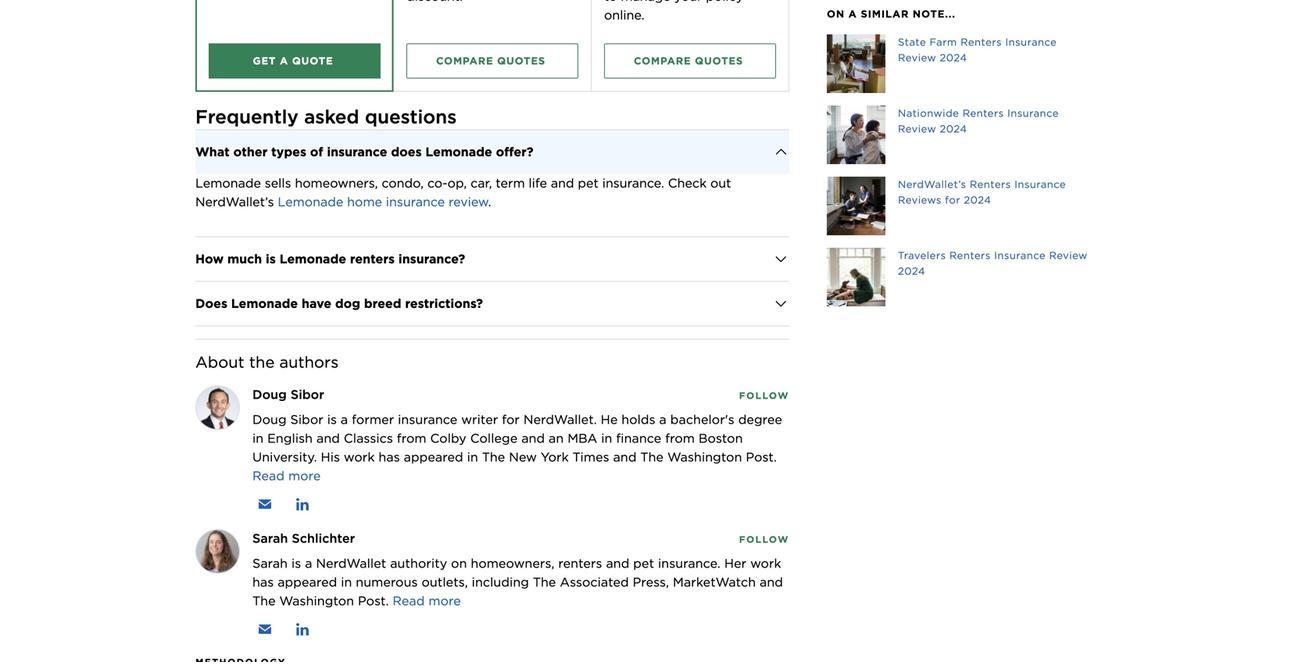 Task type: describe. For each thing, give the bounding box(es) containing it.
more inside doug sibor is a former insurance writer for nerdwallet. he holds a bachelor's degree in english and classics from colby college and an mba in finance from boston university. his work has appeared in the new york times and the washington post. read more
[[289, 468, 321, 483]]

insurance. inside 'sarah is a nerdwallet authority on homeowners, renters and pet insurance. her work has appeared in numerous outlets, including the associated press, marketwatch and the washington post.'
[[658, 556, 721, 571]]

authors
[[279, 353, 339, 372]]

the
[[249, 353, 275, 372]]

a left former
[[341, 412, 348, 427]]

doug sibor
[[253, 387, 324, 402]]

is for a
[[327, 412, 337, 427]]

insurance. inside the lemonade sells homeowners, condo, co-op, car, term life and pet insurance. check out nerdwallet's
[[603, 175, 665, 191]]

lemonade up op,
[[426, 144, 493, 159]]

associated
[[560, 575, 629, 590]]

on
[[827, 8, 845, 20]]

does lemonade have dog breed restrictions? button
[[195, 282, 790, 326]]

2024 inside nationwide renters insurance review 2024
[[940, 123, 968, 135]]

washington inside 'sarah is a nerdwallet authority on homeowners, renters and pet insurance. her work has appeared in numerous outlets, including the associated press, marketwatch and the washington post.'
[[280, 593, 354, 609]]

get a quote
[[253, 55, 334, 67]]

pet inside 'sarah is a nerdwallet authority on homeowners, renters and pet insurance. her work has appeared in numerous outlets, including the associated press, marketwatch and the washington post.'
[[634, 556, 655, 571]]

former
[[352, 412, 394, 427]]

how much is lemonade renters insurance?
[[195, 251, 465, 266]]

out
[[711, 175, 732, 191]]

frequently
[[195, 105, 299, 128]]

read more
[[393, 593, 461, 609]]

quotes for 1st compare quotes link
[[497, 55, 546, 67]]

2024 inside travelers renters insurance review 2024
[[898, 265, 926, 277]]

1 from from the left
[[397, 431, 427, 446]]

and right marketwatch
[[760, 575, 784, 590]]

2 from from the left
[[666, 431, 695, 446]]

a right 'get'
[[280, 55, 289, 67]]

1 compare from the left
[[436, 55, 494, 67]]

review
[[449, 194, 488, 209]]

of
[[310, 144, 323, 159]]

note...
[[913, 8, 956, 20]]

.
[[488, 194, 491, 209]]

the down sarah schlichter link
[[253, 593, 276, 609]]

her
[[725, 556, 747, 571]]

has inside 'sarah is a nerdwallet authority on homeowners, renters and pet insurance. her work has appeared in numerous outlets, including the associated press, marketwatch and the washington post.'
[[253, 575, 274, 590]]

boston
[[699, 431, 743, 446]]

sibor for doug sibor is a former insurance writer for nerdwallet. he holds a bachelor's degree in english and classics from colby college and an mba in finance from boston university. his work has appeared in the new york times and the washington post. read more
[[291, 412, 324, 427]]

doug for doug sibor
[[253, 387, 287, 402]]

sarah for sarah is a nerdwallet authority on homeowners, renters and pet insurance. her work has appeared in numerous outlets, including the associated press, marketwatch and the washington post.
[[253, 556, 288, 571]]

frequently asked questions
[[195, 105, 457, 128]]

1 compare quotes link from the left
[[407, 43, 579, 78]]

what other types of insurance does lemonade offer?
[[195, 144, 534, 159]]

dog
[[335, 296, 361, 311]]

on a similar note...
[[827, 8, 956, 20]]

travelers renters insurance review 2024 link
[[827, 248, 1096, 307]]

restrictions?
[[405, 296, 483, 311]]

renters inside state farm renters insurance review 2024
[[961, 36, 1002, 48]]

state farm renters insurance review 2024
[[898, 36, 1057, 64]]

state farm renters insurance review 2024 link
[[827, 34, 1096, 93]]

mba
[[568, 431, 598, 446]]

travelers renters insurance review 2024
[[898, 249, 1088, 277]]

similar
[[861, 8, 910, 20]]

lemonade inside the lemonade sells homeowners, condo, co-op, car, term life and pet insurance. check out nerdwallet's
[[195, 175, 261, 191]]

follow button for doug sibor is a former insurance writer for nerdwallet. he holds a bachelor's degree in english and classics from colby college and an mba in finance from boston university. his work has appeared in the new york times and the washington post.
[[740, 388, 790, 402]]

follow button for sarah is a nerdwallet authority on homeowners, renters and pet insurance. her work has appeared in numerous outlets, including the associated press, marketwatch and the washington post.
[[740, 532, 790, 546]]

state
[[898, 36, 927, 48]]

doug for doug sibor is a former insurance writer for nerdwallet. he holds a bachelor's degree in english and classics from colby college and an mba in finance from boston university. his work has appeared in the new york times and the washington post. read more
[[253, 412, 287, 427]]

2024 inside nerdwallet's renters insurance reviews for 2024
[[964, 194, 992, 206]]

does
[[391, 144, 422, 159]]

press,
[[633, 575, 669, 590]]

types
[[271, 144, 307, 159]]

writer
[[462, 412, 498, 427]]

nerdwallet's renters insurance reviews for 2024 link
[[827, 177, 1096, 235]]

is for lemonade
[[266, 251, 276, 266]]

a right holds
[[660, 412, 667, 427]]

quote
[[292, 55, 334, 67]]

classics
[[344, 431, 393, 446]]

degree
[[739, 412, 783, 427]]

doug sibor image
[[196, 386, 239, 429]]

read more link for schlichter
[[393, 593, 461, 609]]

questions
[[365, 105, 457, 128]]

authority
[[390, 556, 448, 571]]

about
[[195, 353, 245, 372]]

life
[[529, 175, 547, 191]]

renters for travelers
[[950, 249, 991, 262]]

and up the new
[[522, 431, 545, 446]]

nerdwallet.
[[524, 412, 597, 427]]

on
[[451, 556, 467, 571]]

much
[[228, 251, 262, 266]]

car,
[[471, 175, 492, 191]]

in down the he
[[602, 431, 613, 446]]

travelers
[[898, 249, 947, 262]]

insurance for nationwide renters insurance review 2024
[[1008, 107, 1059, 119]]

nationwide renters insurance review 2024
[[898, 107, 1059, 135]]

home
[[347, 194, 382, 209]]

sarah is a nerdwallet authority on homeowners, renters and pet insurance. her work has appeared in numerous outlets, including the associated press, marketwatch and the washington post.
[[253, 556, 784, 609]]

farm
[[930, 36, 958, 48]]

york
[[541, 449, 569, 465]]

nerdwallet
[[316, 556, 387, 571]]

review for nationwide renters insurance review 2024
[[898, 123, 937, 135]]

2 compare quotes link from the left
[[604, 43, 776, 78]]

a inside 'sarah is a nerdwallet authority on homeowners, renters and pet insurance. her work has appeared in numerous outlets, including the associated press, marketwatch and the washington post.'
[[305, 556, 312, 571]]

review for travelers renters insurance review 2024
[[1050, 249, 1088, 262]]

about the authors element
[[195, 339, 790, 642]]

colby
[[430, 431, 467, 446]]

lemonade home insurance review link
[[278, 194, 488, 209]]

sells
[[265, 175, 291, 191]]

about the authors
[[195, 353, 339, 372]]

nerdwallet's inside nerdwallet's renters insurance reviews for 2024
[[898, 178, 967, 190]]

reviews
[[898, 194, 942, 206]]

homeowners, inside the lemonade sells homeowners, condo, co-op, car, term life and pet insurance. check out nerdwallet's
[[295, 175, 378, 191]]

nerdwallet's renters insurance reviews for 2024
[[898, 178, 1067, 206]]

what
[[195, 144, 230, 159]]

renters for nationwide
[[963, 107, 1004, 119]]

the down finance
[[641, 449, 664, 465]]

nerdwallet's inside the lemonade sells homeowners, condo, co-op, car, term life and pet insurance. check out nerdwallet's
[[195, 194, 274, 209]]

and down finance
[[613, 449, 637, 465]]

marketwatch
[[673, 575, 756, 590]]

doug sibor is a former insurance writer for nerdwallet. he holds a bachelor's degree in english and classics from colby college and an mba in finance from boston university. his work has appeared in the new york times and the washington post. read more
[[253, 412, 783, 483]]

numerous
[[356, 575, 418, 590]]

get
[[253, 55, 276, 67]]

work inside doug sibor is a former insurance writer for nerdwallet. he holds a bachelor's degree in english and classics from colby college and an mba in finance from boston university. his work has appeared in the new york times and the washington post. read more
[[344, 449, 375, 465]]

insurance for travelers renters insurance review 2024
[[995, 249, 1046, 262]]

for inside nerdwallet's renters insurance reviews for 2024
[[946, 194, 961, 206]]

and inside the lemonade sells homeowners, condo, co-op, car, term life and pet insurance. check out nerdwallet's
[[551, 175, 574, 191]]

insurance inside doug sibor is a former insurance writer for nerdwallet. he holds a bachelor's degree in english and classics from colby college and an mba in finance from boston university. his work has appeared in the new york times and the washington post. read more
[[398, 412, 458, 427]]



Task type: locate. For each thing, give the bounding box(es) containing it.
0 vertical spatial follow button
[[740, 388, 790, 402]]

1 vertical spatial read
[[393, 593, 425, 609]]

is
[[266, 251, 276, 266], [327, 412, 337, 427], [292, 556, 301, 571]]

1 vertical spatial post.
[[358, 593, 389, 609]]

1 vertical spatial nerdwallet's
[[195, 194, 274, 209]]

a right on on the top of page
[[849, 8, 858, 20]]

insurance inside state farm renters insurance review 2024
[[1006, 36, 1057, 48]]

2 vertical spatial is
[[292, 556, 301, 571]]

1 vertical spatial is
[[327, 412, 337, 427]]

1 horizontal spatial more
[[429, 593, 461, 609]]

0 vertical spatial read
[[253, 468, 285, 483]]

is right the much
[[266, 251, 276, 266]]

doug inside doug sibor is a former insurance writer for nerdwallet. he holds a bachelor's degree in english and classics from colby college and an mba in finance from boston university. his work has appeared in the new york times and the washington post. read more
[[253, 412, 287, 427]]

1 compare quotes from the left
[[436, 55, 546, 67]]

read more link down university.
[[253, 468, 321, 483]]

more
[[289, 468, 321, 483], [429, 593, 461, 609]]

homeowners, inside 'sarah is a nerdwallet authority on homeowners, renters and pet insurance. her work has appeared in numerous outlets, including the associated press, marketwatch and the washington post.'
[[471, 556, 555, 571]]

0 vertical spatial renters
[[350, 251, 395, 266]]

1 horizontal spatial post.
[[746, 449, 777, 465]]

work down classics
[[344, 449, 375, 465]]

0 vertical spatial more
[[289, 468, 321, 483]]

post. down numerous
[[358, 593, 389, 609]]

2 compare quotes from the left
[[634, 55, 744, 67]]

0 horizontal spatial washington
[[280, 593, 354, 609]]

insurance?
[[399, 251, 465, 266]]

0 horizontal spatial for
[[502, 412, 520, 427]]

pet inside the lemonade sells homeowners, condo, co-op, car, term life and pet insurance. check out nerdwallet's
[[578, 175, 599, 191]]

renters right travelers
[[950, 249, 991, 262]]

1 vertical spatial pet
[[634, 556, 655, 571]]

follow up her
[[740, 534, 790, 545]]

lemonade home insurance review .
[[278, 194, 491, 209]]

1 vertical spatial insurance
[[386, 194, 445, 209]]

0 horizontal spatial post.
[[358, 593, 389, 609]]

appeared inside doug sibor is a former insurance writer for nerdwallet. he holds a bachelor's degree in english and classics from colby college and an mba in finance from boston university. his work has appeared in the new york times and the washington post. read more
[[404, 449, 464, 465]]

1 horizontal spatial read
[[393, 593, 425, 609]]

1 horizontal spatial has
[[379, 449, 400, 465]]

the right the including
[[533, 575, 556, 590]]

renters right farm
[[961, 36, 1002, 48]]

renters inside travelers renters insurance review 2024
[[950, 249, 991, 262]]

appeared down sarah schlichter
[[278, 575, 337, 590]]

compare
[[436, 55, 494, 67], [634, 55, 692, 67]]

0 vertical spatial washington
[[668, 449, 742, 465]]

0 vertical spatial for
[[946, 194, 961, 206]]

0 vertical spatial appeared
[[404, 449, 464, 465]]

in inside 'sarah is a nerdwallet authority on homeowners, renters and pet insurance. her work has appeared in numerous outlets, including the associated press, marketwatch and the washington post.'
[[341, 575, 352, 590]]

get a quote link
[[209, 43, 381, 78]]

1 horizontal spatial pet
[[634, 556, 655, 571]]

from down bachelor's
[[666, 431, 695, 446]]

and
[[551, 175, 574, 191], [317, 431, 340, 446], [522, 431, 545, 446], [613, 449, 637, 465], [606, 556, 630, 571], [760, 575, 784, 590]]

0 horizontal spatial pet
[[578, 175, 599, 191]]

lemonade
[[426, 144, 493, 159], [195, 175, 261, 191], [278, 194, 344, 209], [280, 251, 347, 266], [231, 296, 298, 311]]

insurance. left check
[[603, 175, 665, 191]]

follow for doug sibor is a former insurance writer for nerdwallet. he holds a bachelor's degree in english and classics from colby college and an mba in finance from boston university. his work has appeared in the new york times and the washington post.
[[740, 390, 790, 401]]

0 horizontal spatial compare quotes link
[[407, 43, 579, 78]]

1 vertical spatial for
[[502, 412, 520, 427]]

nerdwallet's down sells
[[195, 194, 274, 209]]

read more link down outlets,
[[393, 593, 461, 609]]

1 horizontal spatial is
[[292, 556, 301, 571]]

renters up breed
[[350, 251, 395, 266]]

in down college
[[467, 449, 478, 465]]

is inside doug sibor is a former insurance writer for nerdwallet. he holds a bachelor's degree in english and classics from colby college and an mba in finance from boston university. his work has appeared in the new york times and the washington post. read more
[[327, 412, 337, 427]]

1 horizontal spatial nerdwallet's
[[898, 178, 967, 190]]

1 vertical spatial washington
[[280, 593, 354, 609]]

pet
[[578, 175, 599, 191], [634, 556, 655, 571]]

2 follow from the top
[[740, 534, 790, 545]]

2 sarah from the top
[[253, 556, 288, 571]]

renters inside nationwide renters insurance review 2024
[[963, 107, 1004, 119]]

renters
[[961, 36, 1002, 48], [963, 107, 1004, 119], [970, 178, 1012, 190], [950, 249, 991, 262]]

2024 right the reviews in the right top of the page
[[964, 194, 992, 206]]

asked
[[304, 105, 359, 128]]

renters inside dropdown button
[[350, 251, 395, 266]]

1 vertical spatial has
[[253, 575, 274, 590]]

1 vertical spatial homeowners,
[[471, 556, 555, 571]]

lemonade down what on the top left
[[195, 175, 261, 191]]

how
[[195, 251, 224, 266]]

has
[[379, 449, 400, 465], [253, 575, 274, 590]]

washington
[[668, 449, 742, 465], [280, 593, 354, 609]]

1 horizontal spatial appeared
[[404, 449, 464, 465]]

sibor down authors
[[291, 387, 324, 402]]

nationwide renters insurance review 2024 link
[[827, 106, 1096, 164]]

for
[[946, 194, 961, 206], [502, 412, 520, 427]]

follow up degree
[[740, 390, 790, 401]]

quotes for second compare quotes link from left
[[695, 55, 744, 67]]

1 vertical spatial sibor
[[291, 412, 324, 427]]

1 vertical spatial follow button
[[740, 532, 790, 546]]

washington down boston
[[668, 449, 742, 465]]

sarah left schlichter
[[253, 531, 288, 546]]

english
[[268, 431, 313, 446]]

renters inside 'sarah is a nerdwallet authority on homeowners, renters and pet insurance. her work has appeared in numerous outlets, including the associated press, marketwatch and the washington post.'
[[559, 556, 603, 571]]

post. down degree
[[746, 449, 777, 465]]

in left english
[[253, 431, 264, 446]]

1 vertical spatial doug
[[253, 412, 287, 427]]

schlichter
[[292, 531, 355, 546]]

insurance inside travelers renters insurance review 2024
[[995, 249, 1046, 262]]

2 follow button from the top
[[740, 532, 790, 546]]

follow button up her
[[740, 532, 790, 546]]

sarah schlichter image
[[196, 530, 239, 573]]

times
[[573, 449, 610, 465]]

1 horizontal spatial renters
[[559, 556, 603, 571]]

renters inside nerdwallet's renters insurance reviews for 2024
[[970, 178, 1012, 190]]

0 horizontal spatial homeowners,
[[295, 175, 378, 191]]

2 vertical spatial insurance
[[398, 412, 458, 427]]

insurance inside nerdwallet's renters insurance reviews for 2024
[[1015, 178, 1067, 190]]

does lemonade have dog breed restrictions?
[[195, 296, 483, 311]]

renters up associated
[[559, 556, 603, 571]]

0 vertical spatial doug
[[253, 387, 287, 402]]

0 horizontal spatial read
[[253, 468, 285, 483]]

sarah schlichter link
[[253, 531, 355, 546]]

has down classics
[[379, 449, 400, 465]]

breed
[[364, 296, 402, 311]]

1 horizontal spatial homeowners,
[[471, 556, 555, 571]]

is inside 'sarah is a nerdwallet authority on homeowners, renters and pet insurance. her work has appeared in numerous outlets, including the associated press, marketwatch and the washington post.'
[[292, 556, 301, 571]]

1 vertical spatial review
[[898, 123, 937, 135]]

2024 down nationwide on the top of page
[[940, 123, 968, 135]]

post. inside 'sarah is a nerdwallet authority on homeowners, renters and pet insurance. her work has appeared in numerous outlets, including the associated press, marketwatch and the washington post.'
[[358, 593, 389, 609]]

post. inside doug sibor is a former insurance writer for nerdwallet. he holds a bachelor's degree in english and classics from colby college and an mba in finance from boston university. his work has appeared in the new york times and the washington post. read more
[[746, 449, 777, 465]]

read
[[253, 468, 285, 483], [393, 593, 425, 609]]

holds
[[622, 412, 656, 427]]

0 vertical spatial homeowners,
[[295, 175, 378, 191]]

renters
[[350, 251, 395, 266], [559, 556, 603, 571]]

follow
[[740, 390, 790, 401], [740, 534, 790, 545]]

washington inside doug sibor is a former insurance writer for nerdwallet. he holds a bachelor's degree in english and classics from colby college and an mba in finance from boston university. his work has appeared in the new york times and the washington post. read more
[[668, 449, 742, 465]]

2 quotes from the left
[[695, 55, 744, 67]]

bachelor's
[[671, 412, 735, 427]]

1 horizontal spatial washington
[[668, 449, 742, 465]]

2024 inside state farm renters insurance review 2024
[[940, 52, 968, 64]]

insurance
[[327, 144, 388, 159], [386, 194, 445, 209], [398, 412, 458, 427]]

1 horizontal spatial for
[[946, 194, 961, 206]]

work inside 'sarah is a nerdwallet authority on homeowners, renters and pet insurance. her work has appeared in numerous outlets, including the associated press, marketwatch and the washington post.'
[[751, 556, 782, 571]]

0 horizontal spatial compare quotes
[[436, 55, 546, 67]]

0 horizontal spatial work
[[344, 449, 375, 465]]

nationwide
[[898, 107, 960, 119]]

1 follow button from the top
[[740, 388, 790, 402]]

from left the colby
[[397, 431, 427, 446]]

finance
[[616, 431, 662, 446]]

2 sibor from the top
[[291, 412, 324, 427]]

review inside nationwide renters insurance review 2024
[[898, 123, 937, 135]]

college
[[471, 431, 518, 446]]

a down sarah schlichter
[[305, 556, 312, 571]]

read inside doug sibor is a former insurance writer for nerdwallet. he holds a bachelor's degree in english and classics from colby college and an mba in finance from boston university. his work has appeared in the new york times and the washington post. read more
[[253, 468, 285, 483]]

and right life
[[551, 175, 574, 191]]

2024 down travelers
[[898, 265, 926, 277]]

1 doug from the top
[[253, 387, 287, 402]]

2024 down farm
[[940, 52, 968, 64]]

doug up english
[[253, 412, 287, 427]]

sarah down sarah schlichter
[[253, 556, 288, 571]]

lemonade sells homeowners, condo, co-op, car, term life and pet insurance. check out nerdwallet's
[[195, 175, 735, 209]]

review inside state farm renters insurance review 2024
[[898, 52, 937, 64]]

lemonade down the much
[[231, 296, 298, 311]]

in down nerdwallet
[[341, 575, 352, 590]]

co-
[[428, 175, 448, 191]]

1 sibor from the top
[[291, 387, 324, 402]]

and up his
[[317, 431, 340, 446]]

1 vertical spatial work
[[751, 556, 782, 571]]

quotes
[[497, 55, 546, 67], [695, 55, 744, 67]]

an
[[549, 431, 564, 446]]

how much is lemonade renters insurance? button
[[195, 237, 790, 281]]

he
[[601, 412, 618, 427]]

0 vertical spatial is
[[266, 251, 276, 266]]

1 horizontal spatial compare quotes link
[[604, 43, 776, 78]]

from
[[397, 431, 427, 446], [666, 431, 695, 446]]

1 vertical spatial follow
[[740, 534, 790, 545]]

renters down nationwide renters insurance review 2024 link
[[970, 178, 1012, 190]]

the down college
[[482, 449, 505, 465]]

outlets,
[[422, 575, 468, 590]]

0 horizontal spatial appeared
[[278, 575, 337, 590]]

0 horizontal spatial has
[[253, 575, 274, 590]]

homeowners, up the including
[[471, 556, 555, 571]]

0 vertical spatial review
[[898, 52, 937, 64]]

pet up press,
[[634, 556, 655, 571]]

insurance. up marketwatch
[[658, 556, 721, 571]]

compare quotes
[[436, 55, 546, 67], [634, 55, 744, 67]]

0 vertical spatial work
[[344, 449, 375, 465]]

new
[[509, 449, 537, 465]]

follow button
[[740, 388, 790, 402], [740, 532, 790, 546]]

0 vertical spatial post.
[[746, 449, 777, 465]]

1 sarah from the top
[[253, 531, 288, 546]]

2 compare from the left
[[634, 55, 692, 67]]

insurance down condo,
[[386, 194, 445, 209]]

doug down about the authors
[[253, 387, 287, 402]]

0 vertical spatial nerdwallet's
[[898, 178, 967, 190]]

0 vertical spatial read more link
[[253, 468, 321, 483]]

read more link for sibor
[[253, 468, 321, 483]]

1 vertical spatial read more link
[[393, 593, 461, 609]]

1 horizontal spatial compare quotes
[[634, 55, 744, 67]]

op,
[[448, 175, 467, 191]]

appeared inside 'sarah is a nerdwallet authority on homeowners, renters and pet insurance. her work has appeared in numerous outlets, including the associated press, marketwatch and the washington post.'
[[278, 575, 337, 590]]

1 horizontal spatial from
[[666, 431, 695, 446]]

0 vertical spatial pet
[[578, 175, 599, 191]]

1 horizontal spatial work
[[751, 556, 782, 571]]

0 horizontal spatial is
[[266, 251, 276, 266]]

compare quotes link
[[407, 43, 579, 78], [604, 43, 776, 78]]

homeowners, up home
[[295, 175, 378, 191]]

term
[[496, 175, 525, 191]]

does
[[195, 296, 228, 311]]

sibor
[[291, 387, 324, 402], [291, 412, 324, 427]]

read down numerous
[[393, 593, 425, 609]]

offer?
[[496, 144, 534, 159]]

washington down nerdwallet
[[280, 593, 354, 609]]

and up associated
[[606, 556, 630, 571]]

1 vertical spatial renters
[[559, 556, 603, 571]]

has inside doug sibor is a former insurance writer for nerdwallet. he holds a bachelor's degree in english and classics from colby college and an mba in finance from boston university. his work has appeared in the new york times and the washington post. read more
[[379, 449, 400, 465]]

0 horizontal spatial more
[[289, 468, 321, 483]]

1 horizontal spatial read more link
[[393, 593, 461, 609]]

work
[[344, 449, 375, 465], [751, 556, 782, 571]]

sarah inside 'sarah is a nerdwallet authority on homeowners, renters and pet insurance. her work has appeared in numerous outlets, including the associated press, marketwatch and the washington post.'
[[253, 556, 288, 571]]

sarah schlichter
[[253, 531, 355, 546]]

follow for sarah is a nerdwallet authority on homeowners, renters and pet insurance. her work has appeared in numerous outlets, including the associated press, marketwatch and the washington post.
[[740, 534, 790, 545]]

0 vertical spatial follow
[[740, 390, 790, 401]]

more down outlets,
[[429, 593, 461, 609]]

is inside how much is lemonade renters insurance? dropdown button
[[266, 251, 276, 266]]

0 vertical spatial sarah
[[253, 531, 288, 546]]

more down university.
[[289, 468, 321, 483]]

sarah
[[253, 531, 288, 546], [253, 556, 288, 571]]

1 horizontal spatial quotes
[[695, 55, 744, 67]]

insurance up the colby
[[398, 412, 458, 427]]

insurance inside nationwide renters insurance review 2024
[[1008, 107, 1059, 119]]

2 doug from the top
[[253, 412, 287, 427]]

post.
[[746, 449, 777, 465], [358, 593, 389, 609]]

1 vertical spatial more
[[429, 593, 461, 609]]

nerdwallet's up the reviews in the right top of the page
[[898, 178, 967, 190]]

insurance right of
[[327, 144, 388, 159]]

0 horizontal spatial compare
[[436, 55, 494, 67]]

sarah for sarah schlichter
[[253, 531, 288, 546]]

0 vertical spatial has
[[379, 449, 400, 465]]

in
[[253, 431, 264, 446], [602, 431, 613, 446], [467, 449, 478, 465], [341, 575, 352, 590]]

read more link
[[253, 468, 321, 483], [393, 593, 461, 609]]

work right her
[[751, 556, 782, 571]]

condo,
[[382, 175, 424, 191]]

doug sibor link
[[253, 387, 324, 402]]

pet right life
[[578, 175, 599, 191]]

follow button up degree
[[740, 388, 790, 402]]

sibor up english
[[291, 412, 324, 427]]

is up his
[[327, 412, 337, 427]]

check
[[668, 175, 707, 191]]

1 quotes from the left
[[497, 55, 546, 67]]

has down sarah schlichter
[[253, 575, 274, 590]]

2 horizontal spatial is
[[327, 412, 337, 427]]

1 horizontal spatial compare
[[634, 55, 692, 67]]

0 horizontal spatial renters
[[350, 251, 395, 266]]

1 vertical spatial sarah
[[253, 556, 288, 571]]

2 vertical spatial review
[[1050, 249, 1088, 262]]

what other types of insurance does lemonade offer? button
[[195, 130, 790, 174]]

lemonade up have
[[280, 251, 347, 266]]

other
[[233, 144, 268, 159]]

renters down state farm renters insurance review 2024 'link'
[[963, 107, 1004, 119]]

0 vertical spatial insurance
[[327, 144, 388, 159]]

the
[[482, 449, 505, 465], [641, 449, 664, 465], [533, 575, 556, 590], [253, 593, 276, 609]]

1 vertical spatial appeared
[[278, 575, 337, 590]]

0 horizontal spatial quotes
[[497, 55, 546, 67]]

for inside doug sibor is a former insurance writer for nerdwallet. he holds a bachelor's degree in english and classics from colby college and an mba in finance from boston university. his work has appeared in the new york times and the washington post. read more
[[502, 412, 520, 427]]

0 horizontal spatial from
[[397, 431, 427, 446]]

insurance for nerdwallet's renters insurance reviews for 2024
[[1015, 178, 1067, 190]]

for up college
[[502, 412, 520, 427]]

0 vertical spatial insurance.
[[603, 175, 665, 191]]

0 horizontal spatial read more link
[[253, 468, 321, 483]]

0 vertical spatial sibor
[[291, 387, 324, 402]]

sibor for doug sibor
[[291, 387, 324, 402]]

sibor inside doug sibor is a former insurance writer for nerdwallet. he holds a bachelor's degree in english and classics from colby college and an mba in finance from boston university. his work has appeared in the new york times and the washington post. read more
[[291, 412, 324, 427]]

appeared down the colby
[[404, 449, 464, 465]]

read down university.
[[253, 468, 285, 483]]

lemonade down sells
[[278, 194, 344, 209]]

review inside travelers renters insurance review 2024
[[1050, 249, 1088, 262]]

2024
[[940, 52, 968, 64], [940, 123, 968, 135], [964, 194, 992, 206], [898, 265, 926, 277]]

1 vertical spatial insurance.
[[658, 556, 721, 571]]

his
[[321, 449, 340, 465]]

renters for nerdwallet's
[[970, 178, 1012, 190]]

university.
[[253, 449, 317, 465]]

0 horizontal spatial nerdwallet's
[[195, 194, 274, 209]]

doug
[[253, 387, 287, 402], [253, 412, 287, 427]]

insurance inside what other types of insurance does lemonade offer? dropdown button
[[327, 144, 388, 159]]

is down sarah schlichter
[[292, 556, 301, 571]]

1 follow from the top
[[740, 390, 790, 401]]

including
[[472, 575, 529, 590]]

for right the reviews in the right top of the page
[[946, 194, 961, 206]]



Task type: vqa. For each thing, say whether or not it's contained in the screenshot.
Does Lemonade have dog breed restrictions?
yes



